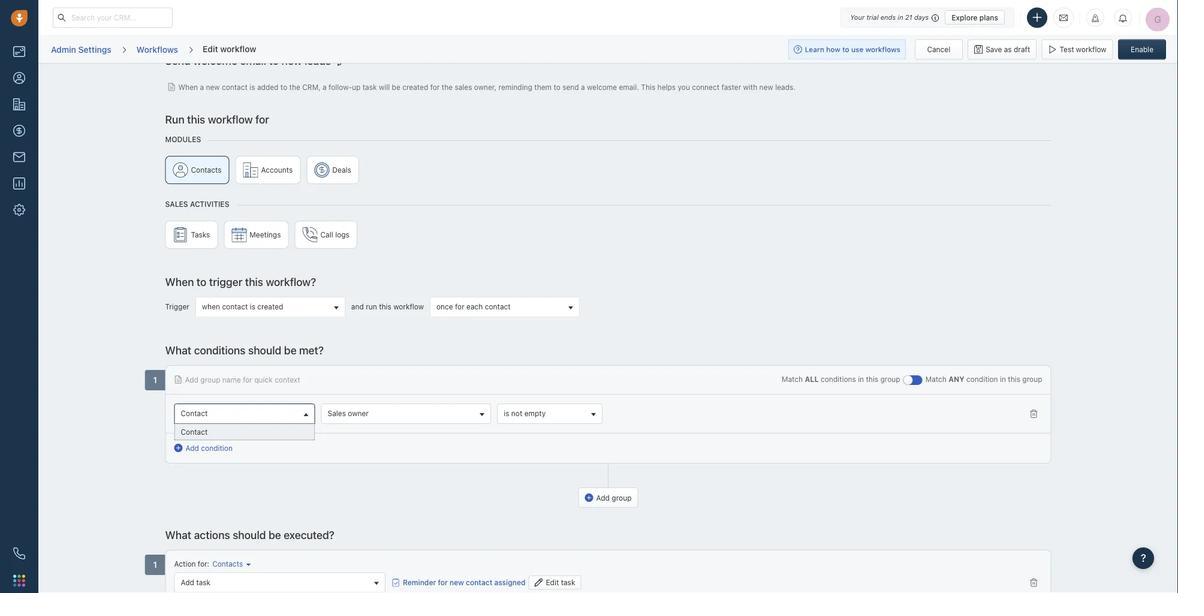 Task type: describe. For each thing, give the bounding box(es) containing it.
workflow right run
[[208, 112, 253, 125]]

sales activities
[[165, 200, 229, 208]]

call logs
[[321, 230, 350, 239]]

when a new contact is added to the crm, a follow-up task will be created for the sales owner, reminding them to send a welcome email. this helps you connect faster with new leads.
[[178, 82, 796, 91]]

group for modules
[[165, 156, 1052, 190]]

add condition
[[186, 444, 233, 452]]

add for add task
[[181, 578, 194, 586]]

days
[[915, 13, 929, 21]]

as
[[1005, 45, 1012, 54]]

for right the reminder
[[438, 578, 448, 587]]

add condition link
[[174, 442, 233, 453]]

is inside button
[[504, 409, 510, 418]]

when contact is created button
[[195, 297, 345, 317]]

send
[[563, 82, 579, 91]]

your trial ends in 21 days
[[851, 13, 929, 21]]

new left leads
[[282, 54, 302, 67]]

tasks button
[[165, 220, 218, 249]]

contact button
[[174, 403, 315, 424]]

2 a from the left
[[323, 82, 327, 91]]

for down 'added'
[[256, 112, 269, 125]]

is not empty button
[[497, 403, 603, 424]]

edit for edit workflow
[[203, 44, 218, 54]]

save as draft
[[986, 45, 1031, 54]]

match any condition in this group
[[926, 375, 1043, 383]]

0 vertical spatial is
[[250, 82, 255, 91]]

phone element
[[7, 542, 31, 566]]

what actions should be executed?
[[165, 528, 335, 541]]

workflows link
[[136, 40, 179, 59]]

add for add condition
[[186, 444, 199, 452]]

once for each contact button
[[430, 297, 580, 317]]

explore plans link
[[946, 10, 1005, 25]]

owner,
[[474, 82, 497, 91]]

contact for once for each contact
[[485, 302, 511, 311]]

workflow left the once
[[394, 302, 424, 311]]

be for executed?
[[269, 528, 281, 541]]

you
[[678, 82, 690, 91]]

1 a from the left
[[200, 82, 204, 91]]

1 the from the left
[[290, 82, 300, 91]]

action for :
[[174, 560, 209, 568]]

faster
[[722, 82, 742, 91]]

group inside "button"
[[612, 493, 632, 502]]

leads
[[305, 54, 331, 67]]

test
[[1060, 45, 1075, 54]]

accounts button
[[235, 156, 301, 184]]

when
[[202, 302, 220, 311]]

email.
[[619, 82, 639, 91]]

reminding
[[499, 82, 533, 91]]

for right action
[[198, 560, 207, 568]]

reminder
[[403, 578, 436, 587]]

email
[[240, 54, 266, 67]]

run this workflow for
[[165, 112, 269, 125]]

will
[[379, 82, 390, 91]]

this
[[641, 82, 656, 91]]

match for match all conditions in this group
[[782, 375, 803, 383]]

reminder for new contact assigned
[[403, 578, 526, 587]]

for left quick
[[243, 375, 252, 384]]

contact for the contact list box
[[181, 428, 208, 436]]

not
[[512, 409, 523, 418]]

sales owner button
[[321, 403, 491, 424]]

enable button
[[1119, 39, 1167, 60]]

admin
[[51, 44, 76, 54]]

sales for sales owner
[[328, 409, 346, 418]]

sales owner
[[328, 409, 369, 418]]

sales
[[455, 82, 472, 91]]

explore plans
[[952, 13, 999, 22]]

activities
[[190, 200, 229, 208]]

1 horizontal spatial conditions
[[821, 375, 856, 383]]

met?
[[299, 343, 324, 356]]

21
[[906, 13, 913, 21]]

run
[[165, 112, 185, 125]]

new inside the reminder for new contact assigned link
[[450, 578, 464, 587]]

1 vertical spatial contacts
[[212, 560, 243, 568]]

plans
[[980, 13, 999, 22]]

each
[[467, 302, 483, 311]]

to left "send"
[[554, 82, 561, 91]]

trial
[[867, 13, 879, 21]]

edit for edit task
[[546, 578, 559, 587]]

match all conditions in this group
[[782, 375, 901, 383]]

add task button
[[174, 572, 386, 593]]

quick
[[255, 375, 273, 384]]

call logs button
[[295, 220, 357, 249]]

connect
[[692, 82, 720, 91]]

add group button
[[579, 487, 639, 508]]

your
[[851, 13, 865, 21]]

edit task
[[546, 578, 576, 587]]

what for what actions should be executed?
[[165, 528, 191, 541]]

draft
[[1014, 45, 1031, 54]]

reminder for new contact assigned link
[[392, 577, 526, 588]]

3 a from the left
[[581, 82, 585, 91]]

any
[[949, 375, 965, 383]]

ends
[[881, 13, 896, 21]]

task for edit task
[[561, 578, 576, 587]]

owner
[[348, 409, 369, 418]]

meetings button
[[224, 220, 289, 249]]

what conditions should be met?
[[165, 343, 324, 356]]

sales for sales activities
[[165, 200, 188, 208]]

crm,
[[302, 82, 321, 91]]

contacts inside 'group'
[[191, 166, 222, 174]]

add group name for quick context
[[185, 375, 300, 384]]

2 the from the left
[[442, 82, 453, 91]]

0 vertical spatial conditions
[[194, 343, 246, 356]]



Task type: locate. For each thing, give the bounding box(es) containing it.
add task
[[181, 578, 211, 586]]

:
[[207, 560, 209, 568]]

is left not
[[504, 409, 510, 418]]

should for conditions
[[248, 343, 282, 356]]

tasks
[[191, 230, 210, 239]]

meetings
[[250, 230, 281, 239]]

0 vertical spatial contact
[[181, 409, 208, 418]]

contact for when a new contact is added to the crm, a follow-up task will be created for the sales owner, reminding them to send a welcome email. this helps you connect faster with new leads.
[[222, 82, 248, 91]]

when down send
[[178, 82, 198, 91]]

0 horizontal spatial conditions
[[194, 343, 246, 356]]

modules
[[165, 135, 201, 143]]

1 horizontal spatial a
[[323, 82, 327, 91]]

add
[[185, 375, 199, 384], [186, 444, 199, 452], [597, 493, 610, 502], [181, 578, 194, 586]]

contact left assigned
[[466, 578, 493, 587]]

send
[[165, 54, 191, 67]]

0 vertical spatial be
[[392, 82, 401, 91]]

is down when to trigger this workflow?
[[250, 302, 256, 311]]

name
[[222, 375, 241, 384]]

to left trigger
[[197, 275, 207, 288]]

when to trigger this workflow?
[[165, 275, 316, 288]]

contact option
[[175, 424, 315, 440]]

admin settings link
[[50, 40, 112, 59]]

match left any
[[926, 375, 947, 383]]

when for when to trigger this workflow?
[[165, 275, 194, 288]]

1 vertical spatial contacts button
[[209, 559, 251, 569]]

to right 'added'
[[281, 82, 287, 91]]

0 vertical spatial condition
[[967, 375, 999, 383]]

contact inside 'option'
[[181, 428, 208, 436]]

when for when a new contact is added to the crm, a follow-up task will be created for the sales owner, reminding them to send a welcome email. this helps you connect faster with new leads.
[[178, 82, 198, 91]]

0 vertical spatial sales
[[165, 200, 188, 208]]

add for add group
[[597, 493, 610, 502]]

contacts
[[191, 166, 222, 174], [212, 560, 243, 568]]

call
[[321, 230, 333, 239]]

2 horizontal spatial task
[[561, 578, 576, 587]]

contact inside dropdown button
[[181, 409, 208, 418]]

is not empty
[[504, 409, 546, 418]]

test workflow button
[[1042, 39, 1114, 60]]

0 horizontal spatial welcome
[[193, 54, 237, 67]]

test workflow
[[1060, 45, 1107, 54]]

helps
[[658, 82, 676, 91]]

what down "trigger"
[[165, 343, 191, 356]]

task inside button
[[561, 578, 576, 587]]

follow-
[[329, 82, 352, 91]]

all
[[805, 375, 819, 383]]

added
[[257, 82, 279, 91]]

0 horizontal spatial sales
[[165, 200, 188, 208]]

explore
[[952, 13, 978, 22]]

group for sales activities
[[165, 220, 1052, 255]]

0 horizontal spatial a
[[200, 82, 204, 91]]

1 match from the left
[[782, 375, 803, 383]]

2 match from the left
[[926, 375, 947, 383]]

be left met?
[[284, 343, 297, 356]]

run
[[366, 302, 377, 311]]

0 horizontal spatial task
[[196, 578, 211, 586]]

leads.
[[776, 82, 796, 91]]

conditions
[[194, 343, 246, 356], [821, 375, 856, 383]]

conditions right all
[[821, 375, 856, 383]]

0 vertical spatial contacts button
[[165, 156, 229, 184]]

contacts up activities
[[191, 166, 222, 174]]

0 horizontal spatial the
[[290, 82, 300, 91]]

1 horizontal spatial edit
[[546, 578, 559, 587]]

edit inside button
[[546, 578, 559, 587]]

in for conditions
[[859, 375, 864, 383]]

them
[[535, 82, 552, 91]]

0 vertical spatial created
[[403, 82, 428, 91]]

a right crm,
[[323, 82, 327, 91]]

in left 21
[[898, 13, 904, 21]]

0 vertical spatial what
[[165, 343, 191, 356]]

group
[[881, 375, 901, 383], [1023, 375, 1043, 383], [201, 375, 220, 384], [612, 493, 632, 502]]

add for add group name for quick context
[[185, 375, 199, 384]]

1 horizontal spatial sales
[[328, 409, 346, 418]]

condition down the contact list box
[[201, 444, 233, 452]]

0 horizontal spatial created
[[258, 302, 283, 311]]

trigger
[[165, 302, 189, 311]]

contact for reminder for new contact assigned
[[466, 578, 493, 587]]

2 horizontal spatial a
[[581, 82, 585, 91]]

1 vertical spatial be
[[284, 343, 297, 356]]

2 contact from the top
[[181, 428, 208, 436]]

sales left activities
[[165, 200, 188, 208]]

1 vertical spatial what
[[165, 528, 191, 541]]

conditions up name
[[194, 343, 246, 356]]

add group
[[597, 493, 632, 502]]

save
[[986, 45, 1003, 54]]

group containing tasks
[[165, 220, 1052, 255]]

0 horizontal spatial be
[[269, 528, 281, 541]]

1 contact from the top
[[181, 409, 208, 418]]

cancel
[[928, 45, 951, 54]]

2 horizontal spatial be
[[392, 82, 401, 91]]

1 vertical spatial conditions
[[821, 375, 856, 383]]

new up 'run this workflow for'
[[206, 82, 220, 91]]

1 vertical spatial when
[[165, 275, 194, 288]]

Search your CRM... text field
[[53, 7, 173, 28]]

the left sales
[[442, 82, 453, 91]]

add inside add condition link
[[186, 444, 199, 452]]

should up quick
[[248, 343, 282, 356]]

1 vertical spatial group
[[165, 220, 1052, 255]]

action
[[174, 560, 196, 568]]

2 horizontal spatial in
[[1001, 375, 1007, 383]]

what
[[165, 343, 191, 356], [165, 528, 191, 541]]

2 vertical spatial is
[[504, 409, 510, 418]]

match left all
[[782, 375, 803, 383]]

welcome down edit workflow
[[193, 54, 237, 67]]

condition
[[967, 375, 999, 383], [201, 444, 233, 452]]

0 vertical spatial welcome
[[193, 54, 237, 67]]

actions
[[194, 528, 230, 541]]

context
[[275, 375, 300, 384]]

contact
[[222, 82, 248, 91], [222, 302, 248, 311], [485, 302, 511, 311], [466, 578, 493, 587]]

task inside button
[[196, 578, 211, 586]]

should right actions
[[233, 528, 266, 541]]

for left each
[[455, 302, 465, 311]]

in
[[898, 13, 904, 21], [859, 375, 864, 383], [1001, 375, 1007, 383]]

1 vertical spatial welcome
[[587, 82, 617, 91]]

what for what conditions should be met?
[[165, 343, 191, 356]]

is left 'added'
[[250, 82, 255, 91]]

edit workflow
[[203, 44, 256, 54]]

1 vertical spatial sales
[[328, 409, 346, 418]]

workflow?
[[266, 275, 316, 288]]

admin settings
[[51, 44, 111, 54]]

the left crm,
[[290, 82, 300, 91]]

edit task button
[[529, 575, 582, 590]]

task for add task
[[196, 578, 211, 586]]

send welcome email to new leads
[[165, 54, 331, 67]]

be right will
[[392, 82, 401, 91]]

condition right any
[[967, 375, 999, 383]]

sales
[[165, 200, 188, 208], [328, 409, 346, 418]]

what up action
[[165, 528, 191, 541]]

1 vertical spatial condition
[[201, 444, 233, 452]]

1 horizontal spatial welcome
[[587, 82, 617, 91]]

1 vertical spatial created
[[258, 302, 283, 311]]

contact down send welcome email to new leads
[[222, 82, 248, 91]]

to right email
[[269, 54, 279, 67]]

2 group from the top
[[165, 220, 1052, 255]]

deals button
[[307, 156, 359, 184]]

0 vertical spatial when
[[178, 82, 198, 91]]

when
[[178, 82, 198, 91], [165, 275, 194, 288]]

group containing contacts
[[165, 156, 1052, 190]]

1 vertical spatial contact
[[181, 428, 208, 436]]

task right assigned
[[561, 578, 576, 587]]

contacts button down modules
[[165, 156, 229, 184]]

add inside add task button
[[181, 578, 194, 586]]

workflow inside button
[[1077, 45, 1107, 54]]

edit up send welcome email to new leads
[[203, 44, 218, 54]]

in right any
[[1001, 375, 1007, 383]]

task down :
[[196, 578, 211, 586]]

when up "trigger"
[[165, 275, 194, 288]]

2 vertical spatial be
[[269, 528, 281, 541]]

a right "send"
[[581, 82, 585, 91]]

cancel button
[[915, 39, 963, 60]]

sales inside button
[[328, 409, 346, 418]]

group
[[165, 156, 1052, 190], [165, 220, 1052, 255]]

0 vertical spatial contacts
[[191, 166, 222, 174]]

for left sales
[[431, 82, 440, 91]]

created right will
[[403, 82, 428, 91]]

created
[[403, 82, 428, 91], [258, 302, 283, 311]]

contact right when
[[222, 302, 248, 311]]

enable
[[1131, 45, 1154, 54]]

0 vertical spatial should
[[248, 343, 282, 356]]

welcome left email.
[[587, 82, 617, 91]]

should for actions
[[233, 528, 266, 541]]

email image
[[1060, 13, 1068, 23]]

1 vertical spatial is
[[250, 302, 256, 311]]

created down workflow?
[[258, 302, 283, 311]]

contact list box
[[175, 424, 315, 440]]

contacts right :
[[212, 560, 243, 568]]

in for condition
[[1001, 375, 1007, 383]]

created inside button
[[258, 302, 283, 311]]

in right all
[[859, 375, 864, 383]]

1 horizontal spatial the
[[442, 82, 453, 91]]

1 horizontal spatial in
[[898, 13, 904, 21]]

workflow right test
[[1077, 45, 1107, 54]]

task
[[363, 82, 377, 91], [196, 578, 211, 586], [561, 578, 576, 587]]

deals
[[333, 166, 351, 174]]

and run this workflow
[[351, 302, 424, 311]]

0 horizontal spatial in
[[859, 375, 864, 383]]

1 horizontal spatial condition
[[967, 375, 999, 383]]

phone image
[[13, 548, 25, 560]]

edit right assigned
[[546, 578, 559, 587]]

0 horizontal spatial edit
[[203, 44, 218, 54]]

edit
[[203, 44, 218, 54], [546, 578, 559, 587]]

1 horizontal spatial be
[[284, 343, 297, 356]]

a
[[200, 82, 204, 91], [323, 82, 327, 91], [581, 82, 585, 91]]

0 vertical spatial edit
[[203, 44, 218, 54]]

contacts button down actions
[[209, 559, 251, 569]]

0 horizontal spatial match
[[782, 375, 803, 383]]

a up 'run this workflow for'
[[200, 82, 204, 91]]

accounts
[[261, 166, 293, 174]]

up
[[352, 82, 361, 91]]

for inside button
[[455, 302, 465, 311]]

empty
[[525, 409, 546, 418]]

in for ends
[[898, 13, 904, 21]]

match for match any condition in this group
[[926, 375, 947, 383]]

once for each contact
[[437, 302, 511, 311]]

1 what from the top
[[165, 343, 191, 356]]

be
[[392, 82, 401, 91], [284, 343, 297, 356], [269, 528, 281, 541]]

task right up
[[363, 82, 377, 91]]

new
[[282, 54, 302, 67], [206, 82, 220, 91], [760, 82, 774, 91], [450, 578, 464, 587]]

add inside add group "button"
[[597, 493, 610, 502]]

1 horizontal spatial match
[[926, 375, 947, 383]]

1 horizontal spatial created
[[403, 82, 428, 91]]

contact for contact dropdown button
[[181, 409, 208, 418]]

save as draft button
[[968, 39, 1037, 60]]

2 what from the top
[[165, 528, 191, 541]]

new right the with
[[760, 82, 774, 91]]

sales left owner
[[328, 409, 346, 418]]

the
[[290, 82, 300, 91], [442, 82, 453, 91]]

1 vertical spatial edit
[[546, 578, 559, 587]]

executed?
[[284, 528, 335, 541]]

logs
[[335, 230, 350, 239]]

assigned
[[495, 578, 526, 587]]

1 vertical spatial should
[[233, 528, 266, 541]]

trigger
[[209, 275, 243, 288]]

be left the executed?
[[269, 528, 281, 541]]

0 vertical spatial group
[[165, 156, 1052, 190]]

is inside button
[[250, 302, 256, 311]]

new right the reminder
[[450, 578, 464, 587]]

0 horizontal spatial condition
[[201, 444, 233, 452]]

contact right each
[[485, 302, 511, 311]]

1 horizontal spatial task
[[363, 82, 377, 91]]

workflows
[[137, 44, 178, 54]]

be for met?
[[284, 343, 297, 356]]

match
[[782, 375, 803, 383], [926, 375, 947, 383]]

for
[[431, 82, 440, 91], [256, 112, 269, 125], [455, 302, 465, 311], [243, 375, 252, 384], [198, 560, 207, 568], [438, 578, 448, 587]]

1 group from the top
[[165, 156, 1052, 190]]

workflow up send welcome email to new leads
[[220, 44, 256, 54]]

with
[[744, 82, 758, 91]]

freshworks switcher image
[[13, 575, 25, 587]]



Task type: vqa. For each thing, say whether or not it's contained in the screenshot.
reminder for new contact assigned
yes



